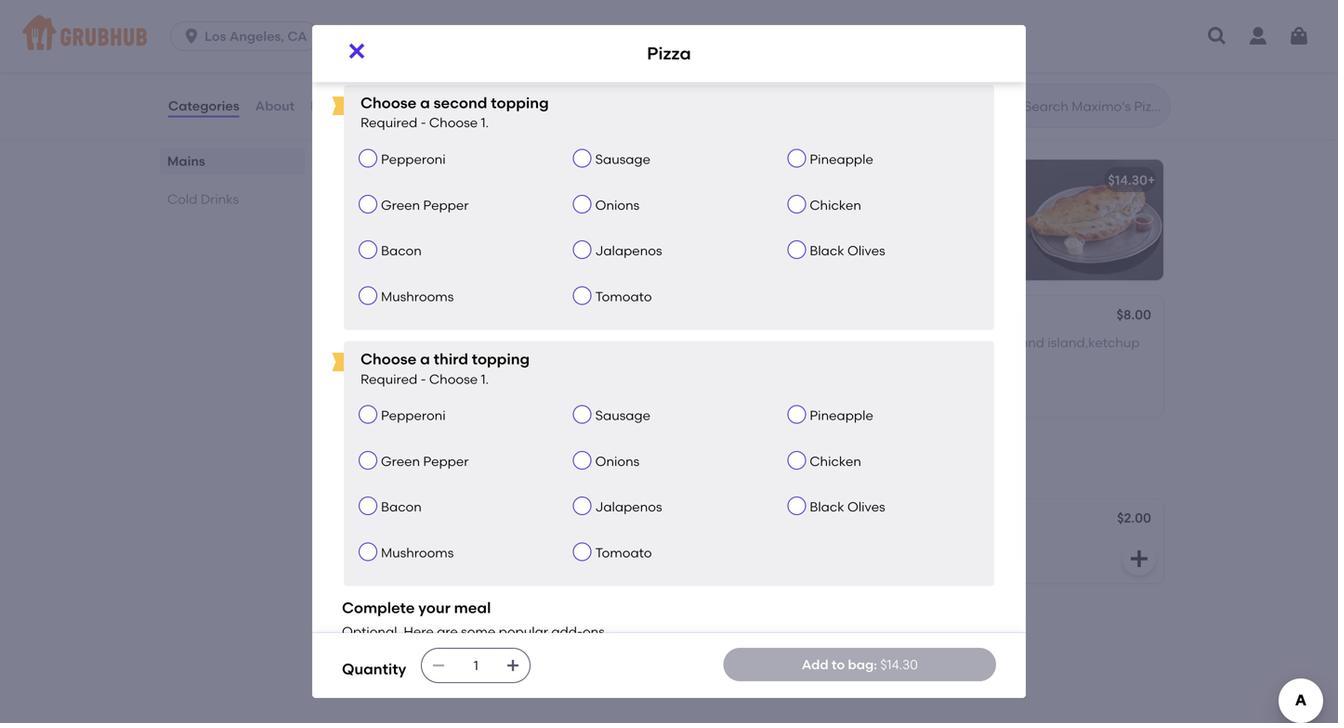 Task type: describe. For each thing, give the bounding box(es) containing it.
pizza image
[[608, 160, 747, 280]]

1 vertical spatial $14.30
[[880, 657, 918, 673]]

mushrooms for third
[[381, 545, 454, 561]]

black olives for choose a third topping
[[810, 500, 885, 515]]

0 vertical spatial cold drinks
[[167, 191, 239, 207]]

0 vertical spatial $14.30
[[1108, 172, 1148, 188]]

3 for pizza image
[[433, 198, 441, 214]]

cheese,tomatoes,onion,lettuces,
[[773, 335, 981, 351]]

bacon for third
[[381, 500, 422, 515]]

choose a third topping required - choose 1.
[[361, 351, 530, 387]]

tomoato for choose a second topping
[[595, 289, 652, 305]]

los angeles, ca
[[205, 28, 307, 44]]

choose down third
[[429, 371, 478, 387]]

jalapenos for choose a third topping
[[595, 500, 662, 515]]

thousand
[[985, 335, 1045, 351]]

a for second
[[420, 94, 430, 112]]

about
[[255, 98, 295, 114]]

liter
[[367, 612, 396, 628]]

1 vertical spatial soda
[[399, 612, 433, 628]]

olives for choose a second topping
[[848, 243, 885, 259]]

0 vertical spatial cold
[[167, 191, 197, 207]]

piece
[[368, 309, 403, 325]]

some
[[461, 624, 496, 640]]

olives for choose a third topping
[[848, 500, 885, 515]]

choose down the piece
[[361, 351, 417, 369]]

pepperoni for second
[[381, 152, 446, 167]]

los angeles, ca button
[[170, 21, 327, 51]]

third
[[434, 351, 468, 369]]

add-
[[551, 624, 583, 640]]

here
[[404, 624, 434, 640]]

optional.
[[342, 624, 400, 640]]

complete
[[342, 600, 415, 618]]

a for third
[[420, 351, 430, 369]]

required for choose a second topping
[[361, 115, 417, 131]]

0 vertical spatial drinks
[[201, 191, 239, 207]]

served with 3 ingredients. for pizza image
[[357, 198, 518, 214]]

mushrooms for second
[[381, 289, 454, 305]]

pineapple for choose a second topping
[[810, 152, 873, 167]]

served with 3 ingredients. button
[[346, 160, 747, 280]]

water
[[773, 512, 812, 528]]

angeles,
[[229, 28, 284, 44]]

$8.00
[[1117, 307, 1151, 323]]

second
[[434, 94, 487, 112]]

1 horizontal spatial mains
[[342, 116, 401, 140]]

choose left the second
[[361, 94, 417, 112]]

add
[[802, 657, 829, 673]]

calzone image
[[1024, 160, 1163, 280]]

5 piece wings button
[[346, 296, 747, 417]]

with for pizza image
[[403, 198, 430, 214]]

0 horizontal spatial svg image
[[346, 40, 368, 62]]

svg image inside "los angeles, ca" button
[[182, 27, 201, 46]]

reviews
[[310, 98, 362, 114]]

Search Maximo's Pizza search field
[[1022, 98, 1164, 115]]

pepper for second
[[423, 197, 469, 213]]

2 liter soda
[[357, 612, 433, 628]]

complete your meal optional. here are some popular add-ons.
[[342, 600, 608, 640]]

categories button
[[167, 72, 240, 139]]

green for second
[[381, 197, 420, 213]]

ons.
[[583, 624, 608, 640]]

tomoato for choose a third topping
[[595, 545, 652, 561]]

$4.00
[[700, 610, 735, 626]]

1. for third
[[481, 371, 489, 387]]

0 horizontal spatial mains
[[167, 153, 205, 169]]

served for calzone image
[[773, 198, 817, 214]]

+
[[1148, 172, 1156, 188]]

wings
[[406, 309, 446, 325]]



Task type: locate. For each thing, give the bounding box(es) containing it.
$14.30
[[1108, 172, 1148, 188], [880, 657, 918, 673]]

1 vertical spatial bacon
[[381, 500, 422, 515]]

cheese,tomatoes,onion,lettuces, thousand island,ketchup
[[773, 335, 1140, 351]]

2 3 from the left
[[849, 198, 857, 214]]

choose down the second
[[429, 115, 478, 131]]

2 served with 3 ingredients. from the left
[[773, 198, 934, 214]]

svg image
[[1288, 25, 1310, 47], [182, 27, 201, 46], [431, 659, 446, 674], [506, 659, 521, 674]]

1 horizontal spatial $14.30
[[1108, 172, 1148, 188]]

mains down reviews
[[342, 116, 401, 140]]

served
[[357, 198, 400, 214], [773, 198, 817, 214]]

0 vertical spatial bacon
[[381, 243, 422, 259]]

ingredients. inside "served with 3 ingredients." 'button'
[[444, 198, 518, 214]]

black for choose a second topping
[[810, 243, 844, 259]]

5
[[357, 309, 365, 325]]

ingredients. for calzone image
[[860, 198, 934, 214]]

1 vertical spatial -
[[421, 371, 426, 387]]

cold drinks
[[167, 191, 239, 207], [342, 456, 455, 480]]

topping inside the choose a second topping required - choose 1.
[[491, 94, 549, 112]]

0 horizontal spatial soda
[[357, 512, 390, 528]]

jalapenos for choose a second topping
[[595, 243, 662, 259]]

0 vertical spatial onions
[[595, 197, 640, 213]]

olives up cheese,tomatoes,onion,lettuces,
[[848, 243, 885, 259]]

pepper for third
[[423, 454, 469, 470]]

green pepper for third
[[381, 454, 469, 470]]

1. inside the choose a second topping required - choose 1.
[[481, 115, 489, 131]]

a
[[420, 94, 430, 112], [420, 351, 430, 369]]

2 green pepper from the top
[[381, 454, 469, 470]]

main navigation navigation
[[0, 0, 1338, 72]]

2 vertical spatial tomoato
[[595, 545, 652, 561]]

1 horizontal spatial served
[[773, 198, 817, 214]]

0 vertical spatial green pepper
[[381, 197, 469, 213]]

topping for choose a third topping
[[472, 351, 530, 369]]

$14.30 down search maximo's pizza search field
[[1108, 172, 1148, 188]]

1 tomoato from the top
[[595, 32, 652, 48]]

0 vertical spatial tomoato
[[595, 32, 652, 48]]

black olives for choose a second topping
[[810, 243, 885, 259]]

1 vertical spatial 1.
[[481, 371, 489, 387]]

1 vertical spatial topping
[[472, 351, 530, 369]]

served inside 'button'
[[357, 198, 400, 214]]

1 pineapple from the top
[[810, 152, 873, 167]]

required
[[361, 115, 417, 131], [361, 371, 417, 387]]

2 mushrooms from the top
[[381, 545, 454, 561]]

1 vertical spatial olives
[[848, 500, 885, 515]]

3 for calzone image
[[849, 198, 857, 214]]

1 sausage from the top
[[595, 152, 651, 167]]

1 vertical spatial pepper
[[423, 454, 469, 470]]

1 horizontal spatial 3
[[849, 198, 857, 214]]

0 vertical spatial pepper
[[423, 197, 469, 213]]

1 black olives from the top
[[810, 243, 885, 259]]

ingredients.
[[444, 198, 518, 214], [860, 198, 934, 214]]

bag:
[[848, 657, 877, 673]]

1 horizontal spatial served with 3 ingredients.
[[773, 198, 934, 214]]

2 - from the top
[[421, 371, 426, 387]]

- for second
[[421, 115, 426, 131]]

0 vertical spatial mains
[[342, 116, 401, 140]]

black for choose a third topping
[[810, 500, 844, 515]]

cold
[[167, 191, 197, 207], [342, 456, 389, 480]]

1. inside choose a third topping required - choose 1.
[[481, 371, 489, 387]]

1 vertical spatial chicken
[[810, 454, 861, 470]]

olives right water
[[848, 500, 885, 515]]

served with 3 ingredients. inside 'button'
[[357, 198, 518, 214]]

1 vertical spatial drinks
[[394, 456, 455, 480]]

2 served from the left
[[773, 198, 817, 214]]

1 vertical spatial jalapenos
[[595, 500, 662, 515]]

choose a second topping required - choose 1.
[[361, 94, 549, 131]]

onions for choose a second topping
[[595, 197, 640, 213]]

0 vertical spatial required
[[361, 115, 417, 131]]

0 horizontal spatial 3
[[433, 198, 441, 214]]

bacon for second
[[381, 243, 422, 259]]

green
[[381, 197, 420, 213], [381, 454, 420, 470]]

soda up complete
[[357, 512, 390, 528]]

pepper
[[423, 197, 469, 213], [423, 454, 469, 470]]

a inside choose a third topping required - choose 1.
[[420, 351, 430, 369]]

2 1. from the top
[[481, 371, 489, 387]]

soda button
[[346, 500, 747, 583]]

2 pepper from the top
[[423, 454, 469, 470]]

- for third
[[421, 371, 426, 387]]

popular
[[499, 624, 548, 640]]

topping right the second
[[491, 94, 549, 112]]

2 pineapple from the top
[[810, 408, 873, 424]]

2 chicken from the top
[[810, 454, 861, 470]]

0 vertical spatial olives
[[848, 243, 885, 259]]

with inside "served with 3 ingredients." 'button'
[[403, 198, 430, 214]]

1 vertical spatial cold drinks
[[342, 456, 455, 480]]

pepperoni for third
[[381, 408, 446, 424]]

los
[[205, 28, 226, 44]]

1 onions from the top
[[595, 197, 640, 213]]

1 chicken from the top
[[810, 197, 861, 213]]

1 required from the top
[[361, 115, 417, 131]]

2 sausage from the top
[[595, 408, 651, 424]]

0 vertical spatial 1.
[[481, 115, 489, 131]]

pineapple
[[810, 152, 873, 167], [810, 408, 873, 424]]

2 ingredients. from the left
[[860, 198, 934, 214]]

1 vertical spatial green pepper
[[381, 454, 469, 470]]

1 vertical spatial black
[[810, 500, 844, 515]]

0 horizontal spatial served with 3 ingredients.
[[357, 198, 518, 214]]

0 horizontal spatial cold
[[167, 191, 197, 207]]

jalapenos
[[595, 243, 662, 259], [595, 500, 662, 515]]

5 piece wings image
[[608, 296, 747, 417]]

0 horizontal spatial drinks
[[201, 191, 239, 207]]

- inside the choose a second topping required - choose 1.
[[421, 115, 426, 131]]

- down wings
[[421, 371, 426, 387]]

topping right third
[[472, 351, 530, 369]]

1 green from the top
[[381, 197, 420, 213]]

0 vertical spatial pepperoni
[[381, 152, 446, 167]]

1 horizontal spatial cold
[[342, 456, 389, 480]]

1 horizontal spatial soda
[[399, 612, 433, 628]]

1 horizontal spatial cold drinks
[[342, 456, 455, 480]]

required inside the choose a second topping required - choose 1.
[[361, 115, 417, 131]]

chicken for choose a third topping
[[810, 454, 861, 470]]

1 vertical spatial required
[[361, 371, 417, 387]]

0 horizontal spatial ingredients.
[[444, 198, 518, 214]]

1 horizontal spatial drinks
[[394, 456, 455, 480]]

pineapple for choose a third topping
[[810, 408, 873, 424]]

1 vertical spatial onions
[[595, 454, 640, 470]]

2 tomoato from the top
[[595, 289, 652, 305]]

ingredients. for pizza image
[[444, 198, 518, 214]]

2 black olives from the top
[[810, 500, 885, 515]]

1 vertical spatial green
[[381, 454, 420, 470]]

0 vertical spatial a
[[420, 94, 430, 112]]

mushrooms
[[381, 289, 454, 305], [381, 545, 454, 561]]

3
[[433, 198, 441, 214], [849, 198, 857, 214]]

are
[[437, 624, 458, 640]]

0 vertical spatial -
[[421, 115, 426, 131]]

mushrooms up your
[[381, 545, 454, 561]]

chicken for choose a second topping
[[810, 197, 861, 213]]

mushrooms up wings
[[381, 289, 454, 305]]

2
[[357, 612, 364, 628]]

add to bag: $14.30
[[802, 657, 918, 673]]

topping
[[491, 94, 549, 112], [472, 351, 530, 369]]

0 vertical spatial green
[[381, 197, 420, 213]]

svg image
[[1206, 25, 1229, 47], [346, 40, 368, 62], [1128, 548, 1150, 570]]

2 with from the left
[[820, 198, 846, 214]]

2 onions from the top
[[595, 454, 640, 470]]

1.
[[481, 115, 489, 131], [481, 371, 489, 387]]

1 vertical spatial pepperoni
[[381, 408, 446, 424]]

black
[[810, 243, 844, 259], [810, 500, 844, 515]]

1 with from the left
[[403, 198, 430, 214]]

2 pepperoni from the top
[[381, 408, 446, 424]]

your
[[418, 600, 451, 618]]

1 served with 3 ingredients. from the left
[[357, 198, 518, 214]]

2 jalapenos from the top
[[595, 500, 662, 515]]

2 horizontal spatial svg image
[[1206, 25, 1229, 47]]

pepperoni down choose a third topping required - choose 1.
[[381, 408, 446, 424]]

0 horizontal spatial cold drinks
[[167, 191, 239, 207]]

1 black from the top
[[810, 243, 844, 259]]

1 jalapenos from the top
[[595, 243, 662, 259]]

mains
[[342, 116, 401, 140], [167, 153, 205, 169]]

$14.30 right bag:
[[880, 657, 918, 673]]

2 olives from the top
[[848, 500, 885, 515]]

pizza
[[647, 43, 691, 64]]

1 olives from the top
[[848, 243, 885, 259]]

2 black from the top
[[810, 500, 844, 515]]

Input item quantity number field
[[456, 650, 496, 683]]

ca
[[287, 28, 307, 44]]

0 vertical spatial chicken
[[810, 197, 861, 213]]

a inside the choose a second topping required - choose 1.
[[420, 94, 430, 112]]

1 mushrooms from the top
[[381, 289, 454, 305]]

1 - from the top
[[421, 115, 426, 131]]

1 vertical spatial pineapple
[[810, 408, 873, 424]]

1 horizontal spatial svg image
[[1128, 548, 1150, 570]]

1 vertical spatial cold
[[342, 456, 389, 480]]

0 vertical spatial black olives
[[810, 243, 885, 259]]

1 vertical spatial mains
[[167, 153, 205, 169]]

a left third
[[420, 351, 430, 369]]

- right reviews button
[[421, 115, 426, 131]]

0 vertical spatial topping
[[491, 94, 549, 112]]

0 vertical spatial jalapenos
[[595, 243, 662, 259]]

soda left are
[[399, 612, 433, 628]]

pepperoni
[[381, 152, 446, 167], [381, 408, 446, 424]]

1 horizontal spatial with
[[820, 198, 846, 214]]

1 pepper from the top
[[423, 197, 469, 213]]

5 piece wings
[[357, 309, 446, 325]]

soda
[[357, 512, 390, 528], [399, 612, 433, 628]]

chicken
[[810, 197, 861, 213], [810, 454, 861, 470]]

meal
[[454, 600, 491, 618]]

0 vertical spatial mushrooms
[[381, 289, 454, 305]]

bacon
[[381, 243, 422, 259], [381, 500, 422, 515]]

1 3 from the left
[[433, 198, 441, 214]]

soda inside "button"
[[357, 512, 390, 528]]

reviews button
[[310, 72, 363, 139]]

sausage for choose a third topping
[[595, 408, 651, 424]]

1 green pepper from the top
[[381, 197, 469, 213]]

pepperoni down the choose a second topping required - choose 1.
[[381, 152, 446, 167]]

black olives
[[810, 243, 885, 259], [810, 500, 885, 515]]

3 tomoato from the top
[[595, 545, 652, 561]]

served for pizza image
[[357, 198, 400, 214]]

quantity
[[342, 661, 406, 679]]

a left the second
[[420, 94, 430, 112]]

sausage for choose a second topping
[[595, 152, 651, 167]]

$2.00
[[1117, 510, 1151, 526]]

island,ketchup
[[1048, 335, 1140, 351]]

with for calzone image
[[820, 198, 846, 214]]

0 vertical spatial sausage
[[595, 152, 651, 167]]

green for third
[[381, 454, 420, 470]]

with
[[403, 198, 430, 214], [820, 198, 846, 214]]

categories
[[168, 98, 239, 114]]

0 vertical spatial soda
[[357, 512, 390, 528]]

topping inside choose a third topping required - choose 1.
[[472, 351, 530, 369]]

1 horizontal spatial ingredients.
[[860, 198, 934, 214]]

0 horizontal spatial with
[[403, 198, 430, 214]]

green pepper
[[381, 197, 469, 213], [381, 454, 469, 470]]

2 required from the top
[[361, 371, 417, 387]]

1 pepperoni from the top
[[381, 152, 446, 167]]

required for choose a third topping
[[361, 371, 417, 387]]

required down the piece
[[361, 371, 417, 387]]

0 horizontal spatial $14.30
[[880, 657, 918, 673]]

onions
[[595, 197, 640, 213], [595, 454, 640, 470]]

1 ingredients. from the left
[[444, 198, 518, 214]]

1 1. from the top
[[481, 115, 489, 131]]

1 vertical spatial tomoato
[[595, 289, 652, 305]]

about button
[[254, 72, 296, 139]]

served with 3 ingredients.
[[357, 198, 518, 214], [773, 198, 934, 214]]

required down reviews
[[361, 115, 417, 131]]

sausage
[[595, 152, 651, 167], [595, 408, 651, 424]]

1 vertical spatial black olives
[[810, 500, 885, 515]]

1 vertical spatial a
[[420, 351, 430, 369]]

0 vertical spatial pineapple
[[810, 152, 873, 167]]

choose
[[361, 94, 417, 112], [429, 115, 478, 131], [361, 351, 417, 369], [429, 371, 478, 387]]

mains down 'categories' "button"
[[167, 153, 205, 169]]

olives
[[848, 243, 885, 259], [848, 500, 885, 515]]

0 horizontal spatial served
[[357, 198, 400, 214]]

3 inside 'button'
[[433, 198, 441, 214]]

required inside choose a third topping required - choose 1.
[[361, 371, 417, 387]]

topping for choose a second topping
[[491, 94, 549, 112]]

onions for choose a third topping
[[595, 454, 640, 470]]

-
[[421, 115, 426, 131], [421, 371, 426, 387]]

- inside choose a third topping required - choose 1.
[[421, 371, 426, 387]]

2 green from the top
[[381, 454, 420, 470]]

1 bacon from the top
[[381, 243, 422, 259]]

1 vertical spatial sausage
[[595, 408, 651, 424]]

served with 3 ingredients. for calzone image
[[773, 198, 934, 214]]

1 a from the top
[[420, 94, 430, 112]]

2 bacon from the top
[[381, 500, 422, 515]]

green pepper for second
[[381, 197, 469, 213]]

2 a from the top
[[420, 351, 430, 369]]

tomoato
[[595, 32, 652, 48], [595, 289, 652, 305], [595, 545, 652, 561]]

to
[[832, 657, 845, 673]]

1 served from the left
[[357, 198, 400, 214]]

svg image inside main navigation navigation
[[1206, 25, 1229, 47]]

1 vertical spatial mushrooms
[[381, 545, 454, 561]]

$14.30 +
[[1108, 172, 1156, 188]]

0 vertical spatial black
[[810, 243, 844, 259]]

drinks
[[201, 191, 239, 207], [394, 456, 455, 480]]

1. for second
[[481, 115, 489, 131]]



Task type: vqa. For each thing, say whether or not it's contained in the screenshot.
Pizza
yes



